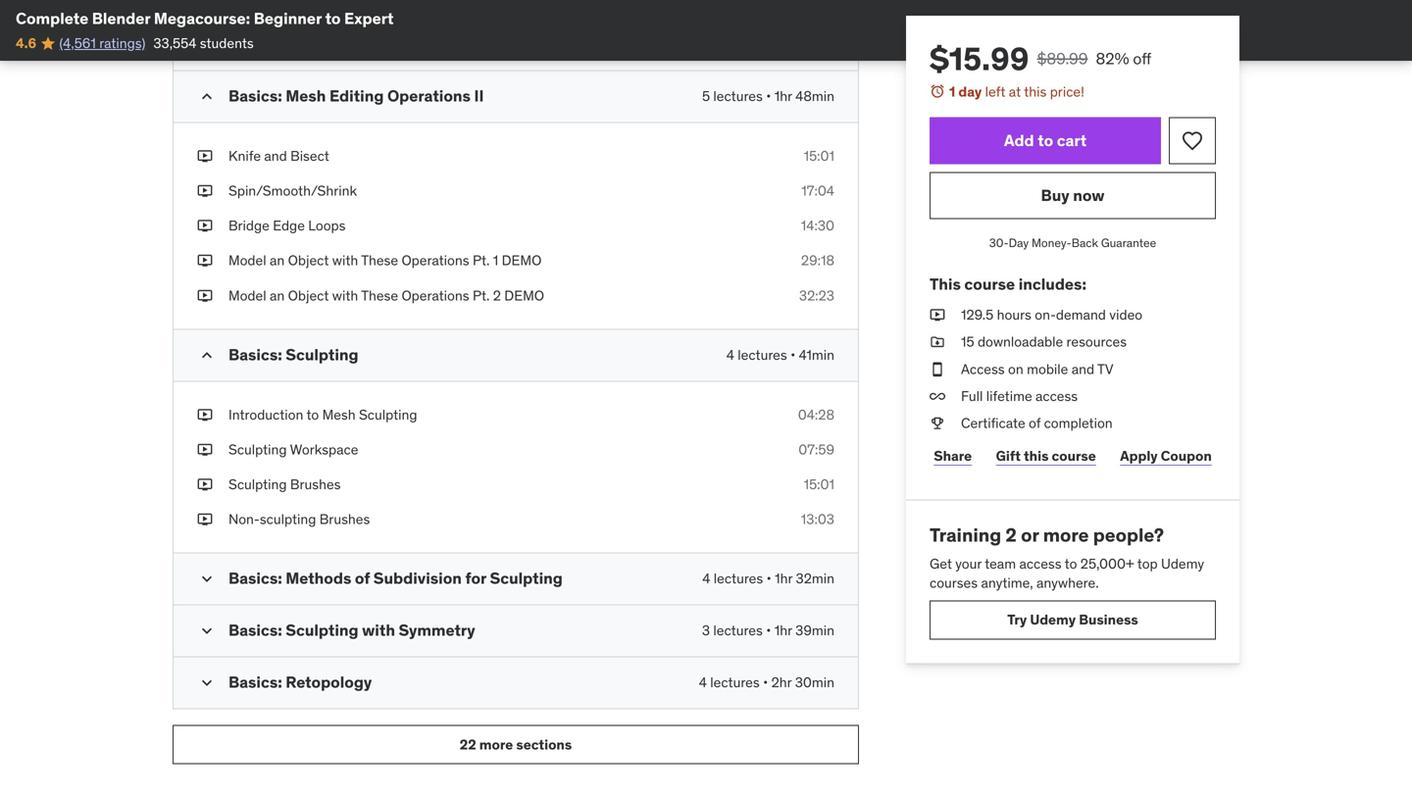 Task type: vqa. For each thing, say whether or not it's contained in the screenshot.


Task type: locate. For each thing, give the bounding box(es) containing it.
1hr for for
[[775, 570, 793, 588]]

4 lectures • 1hr 32min
[[703, 570, 835, 588]]

buy
[[1041, 185, 1070, 206]]

1 this from the top
[[1024, 83, 1047, 101]]

basics: for basics: sculpting
[[229, 345, 282, 365]]

edge
[[273, 217, 305, 235]]

0 vertical spatial an
[[270, 28, 285, 45]]

• left 48min
[[766, 87, 771, 105]]

resources
[[1067, 333, 1127, 351]]

0 vertical spatial with
[[332, 252, 358, 269]]

0 vertical spatial 1hr
[[775, 87, 792, 105]]

basics: down non-
[[229, 569, 282, 589]]

pt. for 1
[[473, 252, 490, 269]]

1 horizontal spatial and
[[1072, 360, 1095, 378]]

0 vertical spatial these
[[361, 252, 398, 269]]

anywhere.
[[1037, 574, 1099, 592]]

1hr left 32min
[[775, 570, 793, 588]]

2 vertical spatial object
[[288, 287, 329, 304]]

back
[[1072, 236, 1099, 251]]

small image for basics: sculpting
[[197, 346, 217, 365]]

course down "completion"
[[1052, 447, 1096, 465]]

2 horizontal spatial 2
[[1006, 523, 1017, 547]]

1 horizontal spatial udemy
[[1161, 555, 1205, 573]]

price!
[[1050, 83, 1085, 101]]

of
[[1029, 414, 1041, 432], [355, 569, 370, 589]]

1 vertical spatial access
[[1020, 555, 1062, 573]]

lectures
[[714, 87, 763, 105], [738, 346, 787, 364], [714, 570, 763, 588], [714, 622, 763, 640], [710, 674, 760, 692]]

lectures for symmetry
[[714, 622, 763, 640]]

4.6
[[16, 34, 36, 52]]

15 downloadable resources
[[961, 333, 1127, 351]]

mesh left editing
[[286, 86, 326, 106]]

an for model an object with these operations pt. 2 demo
[[270, 287, 285, 304]]

0 vertical spatial 1
[[950, 83, 956, 101]]

demand
[[1056, 306, 1106, 324]]

training
[[930, 523, 1002, 547]]

access down mobile
[[1036, 387, 1078, 405]]

business
[[1079, 611, 1139, 629]]

access down or
[[1020, 555, 1062, 573]]

demo for model an object with these operations pt. 1 demo
[[502, 252, 542, 269]]

2 vertical spatial an
[[270, 287, 285, 304]]

1 vertical spatial udemy
[[1030, 611, 1076, 629]]

3 lectures • 1hr 39min
[[702, 622, 835, 640]]

of right methods
[[355, 569, 370, 589]]

• for subdivision
[[767, 570, 772, 588]]

introduction
[[229, 406, 303, 424]]

on up full lifetime access
[[1008, 360, 1024, 378]]

these up model an object with these operations pt. 2 demo
[[361, 252, 398, 269]]

3 model from the top
[[229, 287, 266, 304]]

0 horizontal spatial course
[[965, 274, 1015, 294]]

lectures right 3
[[714, 622, 763, 640]]

4 up 3
[[703, 570, 711, 588]]

15:01 for sculpting brushes
[[804, 476, 835, 493]]

certificate of completion
[[961, 414, 1113, 432]]

off
[[1133, 49, 1152, 69]]

1hr
[[775, 87, 792, 105], [775, 570, 793, 588], [775, 622, 792, 640]]

4 down 3
[[699, 674, 707, 692]]

basics:
[[229, 86, 282, 106], [229, 345, 282, 365], [229, 569, 282, 589], [229, 621, 282, 641], [229, 673, 282, 693]]

xsmall image for sculpting brushes
[[197, 475, 213, 495]]

0 vertical spatial udemy
[[1161, 555, 1205, 573]]

2 an from the top
[[270, 252, 285, 269]]

brushes
[[290, 476, 341, 493], [320, 511, 370, 528]]

this right at
[[1024, 83, 1047, 101]]

operations left ii
[[387, 86, 471, 106]]

this right gift
[[1024, 447, 1049, 465]]

operations down "model an object with these operations pt. 1 demo"
[[402, 287, 469, 304]]

lectures left 41min on the top right of the page
[[738, 346, 787, 364]]

on-
[[1035, 306, 1056, 324]]

completion
[[1044, 414, 1113, 432]]

2 basics: from the top
[[229, 345, 282, 365]]

1 vertical spatial 4
[[703, 570, 711, 588]]

more inside training 2 or more people? get your team access to 25,000+ top udemy courses anytime, anywhere.
[[1043, 523, 1089, 547]]

1 vertical spatial 2
[[493, 287, 501, 304]]

course up 129.5
[[965, 274, 1015, 294]]

apply
[[1121, 447, 1158, 465]]

to inside training 2 or more people? get your team access to 25,000+ top udemy courses anytime, anywhere.
[[1065, 555, 1078, 573]]

these for 2
[[361, 287, 398, 304]]

1 vertical spatial more
[[479, 736, 513, 754]]

udemy
[[1161, 555, 1205, 573], [1030, 611, 1076, 629]]

15:01 up 17:04
[[804, 147, 835, 165]]

0 vertical spatial 15:01
[[804, 147, 835, 165]]

1 horizontal spatial course
[[1052, 447, 1096, 465]]

0 horizontal spatial on
[[374, 28, 390, 45]]

bridge
[[229, 217, 270, 235]]

of down full lifetime access
[[1029, 414, 1041, 432]]

or
[[1021, 523, 1039, 547]]

brushes right sculpting
[[320, 511, 370, 528]]

course
[[965, 274, 1015, 294], [1052, 447, 1096, 465]]

33,554 students
[[153, 34, 254, 52]]

22 more sections
[[460, 736, 572, 754]]

udemy right try on the bottom
[[1030, 611, 1076, 629]]

object left based
[[288, 28, 329, 45]]

more right 22
[[479, 736, 513, 754]]

with down basics: methods of subdivision for sculpting
[[362, 621, 395, 641]]

1 vertical spatial an
[[270, 252, 285, 269]]

1 horizontal spatial on
[[1008, 360, 1024, 378]]

2 small image from the top
[[197, 570, 217, 589]]

lectures for subdivision
[[714, 570, 763, 588]]

1 vertical spatial these
[[361, 287, 398, 304]]

1 vertical spatial object
[[288, 252, 329, 269]]

xsmall image for model an object with these operations pt. 1 demo
[[197, 251, 213, 271]]

0 vertical spatial course
[[965, 274, 1015, 294]]

129.5 hours on-demand video
[[961, 306, 1143, 324]]

0 horizontal spatial and
[[264, 147, 287, 165]]

3 basics: from the top
[[229, 569, 282, 589]]

blender
[[92, 8, 150, 28]]

2 this from the top
[[1024, 447, 1049, 465]]

0 vertical spatial this
[[1024, 83, 1047, 101]]

a
[[393, 28, 400, 45]]

mesh
[[286, 86, 326, 106], [322, 406, 356, 424]]

an up 'basics: sculpting'
[[270, 287, 285, 304]]

1 vertical spatial of
[[355, 569, 370, 589]]

0 horizontal spatial 1
[[493, 252, 499, 269]]

2 model from the top
[[229, 252, 266, 269]]

xsmall image for sculpting workspace
[[197, 440, 213, 460]]

3 small image from the top
[[197, 622, 217, 641]]

access
[[1036, 387, 1078, 405], [1020, 555, 1062, 573]]

1 an from the top
[[270, 28, 285, 45]]

2 these from the top
[[361, 287, 398, 304]]

0 vertical spatial and
[[264, 147, 287, 165]]

operations
[[387, 86, 471, 106], [402, 252, 469, 269], [402, 287, 469, 304]]

4 small image from the top
[[197, 674, 217, 693]]

share
[[934, 447, 972, 465]]

to up anywhere.
[[1065, 555, 1078, 573]]

xsmall image
[[197, 27, 213, 46], [197, 181, 213, 201], [197, 216, 213, 236], [197, 251, 213, 271], [930, 387, 946, 406], [197, 440, 213, 460], [197, 475, 213, 495]]

48min
[[796, 87, 835, 105]]

and left tv
[[1072, 360, 1095, 378]]

1 vertical spatial operations
[[402, 252, 469, 269]]

basics: right small icon
[[229, 86, 282, 106]]

object for model an object based on a reference image pt. 2 demo
[[288, 28, 329, 45]]

pt.
[[512, 28, 529, 45], [473, 252, 490, 269], [473, 287, 490, 304]]

1 horizontal spatial 2
[[532, 28, 540, 45]]

2 vertical spatial demo
[[504, 287, 545, 304]]

on
[[374, 28, 390, 45], [1008, 360, 1024, 378]]

04:28
[[798, 406, 835, 424]]

these down "model an object with these operations pt. 1 demo"
[[361, 287, 398, 304]]

0 vertical spatial 2
[[532, 28, 540, 45]]

2 object from the top
[[288, 252, 329, 269]]

small image
[[197, 346, 217, 365], [197, 570, 217, 589], [197, 622, 217, 641], [197, 674, 217, 693]]

1 vertical spatial 15:01
[[804, 476, 835, 493]]

on left a
[[374, 28, 390, 45]]

operations up model an object with these operations pt. 2 demo
[[402, 252, 469, 269]]

courses
[[930, 574, 978, 592]]

model for model an object with these operations pt. 2 demo
[[229, 287, 266, 304]]

25,000+
[[1081, 555, 1135, 573]]

bridge edge loops
[[229, 217, 346, 235]]

basics: up basics: retopology
[[229, 621, 282, 641]]

lectures up 3 lectures • 1hr 39min
[[714, 570, 763, 588]]

object for model an object with these operations pt. 1 demo
[[288, 252, 329, 269]]

1 vertical spatial 1
[[493, 252, 499, 269]]

buy now
[[1041, 185, 1105, 206]]

• left 39min
[[766, 622, 771, 640]]

these
[[361, 252, 398, 269], [361, 287, 398, 304]]

0 horizontal spatial 2
[[493, 287, 501, 304]]

3 an from the top
[[270, 287, 285, 304]]

with down "model an object with these operations pt. 1 demo"
[[332, 287, 358, 304]]

object up 'basics: sculpting'
[[288, 287, 329, 304]]

pt. for 2
[[473, 287, 490, 304]]

cart
[[1057, 130, 1087, 151]]

beginner
[[254, 8, 322, 28]]

• left 32min
[[767, 570, 772, 588]]

1 vertical spatial and
[[1072, 360, 1095, 378]]

2 vertical spatial operations
[[402, 287, 469, 304]]

1 basics: from the top
[[229, 86, 282, 106]]

basics: left retopology
[[229, 673, 282, 693]]

with for model an object with these operations pt. 2 demo
[[332, 287, 358, 304]]

xsmall image
[[197, 147, 213, 166], [197, 286, 213, 305], [930, 306, 946, 325], [930, 333, 946, 352], [930, 360, 946, 379], [197, 405, 213, 425], [930, 414, 946, 433], [197, 510, 213, 529]]

2 vertical spatial model
[[229, 287, 266, 304]]

now
[[1073, 185, 1105, 206]]

0 vertical spatial object
[[288, 28, 329, 45]]

30-
[[990, 236, 1009, 251]]

model
[[229, 28, 266, 45], [229, 252, 266, 269], [229, 287, 266, 304]]

5 basics: from the top
[[229, 673, 282, 693]]

0 horizontal spatial udemy
[[1030, 611, 1076, 629]]

1 vertical spatial with
[[332, 287, 358, 304]]

0 vertical spatial mesh
[[286, 86, 326, 106]]

1 vertical spatial pt.
[[473, 252, 490, 269]]

operations for 1
[[402, 252, 469, 269]]

to left cart
[[1038, 130, 1054, 151]]

1hr left 48min
[[775, 87, 792, 105]]

workspace
[[290, 441, 358, 459]]

with for model an object with these operations pt. 1 demo
[[332, 252, 358, 269]]

more right or
[[1043, 523, 1089, 547]]

brushes down the workspace
[[290, 476, 341, 493]]

an down bridge edge loops
[[270, 252, 285, 269]]

day
[[1009, 236, 1029, 251]]

15:01 up 13:03
[[804, 476, 835, 493]]

1 vertical spatial 1hr
[[775, 570, 793, 588]]

0 horizontal spatial more
[[479, 736, 513, 754]]

1 small image from the top
[[197, 346, 217, 365]]

model for model an object with these operations pt. 1 demo
[[229, 252, 266, 269]]

0 vertical spatial 4
[[727, 346, 735, 364]]

2 15:01 from the top
[[804, 476, 835, 493]]

lectures for operations
[[714, 87, 763, 105]]

small image for basics: retopology
[[197, 674, 217, 693]]

(4,561
[[59, 34, 96, 52]]

image
[[470, 28, 508, 45]]

object down the loops
[[288, 252, 329, 269]]

4 basics: from the top
[[229, 621, 282, 641]]

1 object from the top
[[288, 28, 329, 45]]

1 vertical spatial this
[[1024, 447, 1049, 465]]

2 vertical spatial 4
[[699, 674, 707, 692]]

2 vertical spatial 2
[[1006, 523, 1017, 547]]

an
[[270, 28, 285, 45], [270, 252, 285, 269], [270, 287, 285, 304]]

1 vertical spatial on
[[1008, 360, 1024, 378]]

full
[[961, 387, 983, 405]]

methods
[[286, 569, 352, 589]]

1 vertical spatial demo
[[502, 252, 542, 269]]

1 horizontal spatial 1
[[950, 83, 956, 101]]

add to cart
[[1004, 130, 1087, 151]]

basics: up introduction
[[229, 345, 282, 365]]

• for operations
[[766, 87, 771, 105]]

with down the loops
[[332, 252, 358, 269]]

1 horizontal spatial more
[[1043, 523, 1089, 547]]

1 horizontal spatial of
[[1029, 414, 1041, 432]]

4 left 41min on the top right of the page
[[727, 346, 735, 364]]

2 vertical spatial with
[[362, 621, 395, 641]]

0 vertical spatial more
[[1043, 523, 1089, 547]]

expert
[[344, 8, 394, 28]]

2hr
[[772, 674, 792, 692]]

22 more sections button
[[173, 726, 859, 765]]

5
[[702, 87, 710, 105]]

1 15:01 from the top
[[804, 147, 835, 165]]

udemy inside training 2 or more people? get your team access to 25,000+ top udemy courses anytime, anywhere.
[[1161, 555, 1205, 573]]

this
[[1024, 83, 1047, 101], [1024, 447, 1049, 465]]

non-sculpting brushes
[[229, 511, 370, 528]]

more inside button
[[479, 736, 513, 754]]

3
[[702, 622, 710, 640]]

editing
[[330, 86, 384, 106]]

15
[[961, 333, 975, 351]]

1 these from the top
[[361, 252, 398, 269]]

30min
[[795, 674, 835, 692]]

basics: sculpting
[[229, 345, 359, 365]]

1 model from the top
[[229, 28, 266, 45]]

an right students
[[270, 28, 285, 45]]

basics: for basics: mesh editing operations ii
[[229, 86, 282, 106]]

$89.99
[[1037, 49, 1088, 69]]

and right knife
[[264, 147, 287, 165]]

udemy right top
[[1161, 555, 1205, 573]]

sculpting brushes
[[229, 476, 341, 493]]

lectures right 5
[[714, 87, 763, 105]]

4 for basics: retopology
[[699, 674, 707, 692]]

1hr left 39min
[[775, 622, 792, 640]]

mesh up the workspace
[[322, 406, 356, 424]]

model an object based on a reference image pt. 2 demo
[[229, 28, 583, 45]]

0 vertical spatial model
[[229, 28, 266, 45]]

0 vertical spatial operations
[[387, 86, 471, 106]]

with
[[332, 252, 358, 269], [332, 287, 358, 304], [362, 621, 395, 641]]

3 object from the top
[[288, 287, 329, 304]]

basics: for basics: sculpting with symmetry
[[229, 621, 282, 641]]

2 vertical spatial pt.
[[473, 287, 490, 304]]

students
[[200, 34, 254, 52]]

1 vertical spatial model
[[229, 252, 266, 269]]

bisect
[[291, 147, 329, 165]]



Task type: describe. For each thing, give the bounding box(es) containing it.
0 vertical spatial demo
[[543, 28, 583, 45]]

small image
[[197, 87, 217, 106]]

1 vertical spatial mesh
[[322, 406, 356, 424]]

this
[[930, 274, 961, 294]]

certificate
[[961, 414, 1026, 432]]

object for model an object with these operations pt. 2 demo
[[288, 287, 329, 304]]

ii
[[474, 86, 484, 106]]

people?
[[1094, 523, 1164, 547]]

ratings)
[[99, 34, 145, 52]]

reference
[[404, 28, 467, 45]]

apply coupon button
[[1116, 437, 1216, 476]]

gift
[[996, 447, 1021, 465]]

4 for basics: methods of subdivision for sculpting
[[703, 570, 711, 588]]

0 vertical spatial brushes
[[290, 476, 341, 493]]

1 vertical spatial course
[[1052, 447, 1096, 465]]

knife and bisect
[[229, 147, 329, 165]]

lifetime
[[987, 387, 1033, 405]]

1hr for ii
[[775, 87, 792, 105]]

sculpting
[[260, 511, 316, 528]]

try udemy business
[[1008, 611, 1139, 629]]

30-day money-back guarantee
[[990, 236, 1157, 251]]

xsmall image for spin/smooth/shrink
[[197, 181, 213, 201]]

07:59
[[799, 441, 835, 459]]

try
[[1008, 611, 1027, 629]]

33,554
[[153, 34, 197, 52]]

to inside "add to cart" button
[[1038, 130, 1054, 151]]

mobile
[[1027, 360, 1069, 378]]

basics: mesh editing operations ii
[[229, 86, 484, 106]]

buy now button
[[930, 172, 1216, 219]]

team
[[985, 555, 1016, 573]]

access on mobile and tv
[[961, 360, 1114, 378]]

knife
[[229, 147, 261, 165]]

basics: retopology
[[229, 673, 372, 693]]

basics: methods of subdivision for sculpting
[[229, 569, 563, 589]]

hours
[[997, 306, 1032, 324]]

basics: for basics: retopology
[[229, 673, 282, 693]]

0 vertical spatial of
[[1029, 414, 1041, 432]]

2 vertical spatial 1hr
[[775, 622, 792, 640]]

1 vertical spatial brushes
[[320, 511, 370, 528]]

model an object with these operations pt. 1 demo
[[229, 252, 542, 269]]

complete blender megacourse: beginner to expert
[[16, 8, 394, 28]]

gift this course
[[996, 447, 1096, 465]]

video
[[1110, 306, 1143, 324]]

14:30
[[801, 217, 835, 235]]

subdivision
[[374, 569, 462, 589]]

32min
[[796, 570, 835, 588]]

model for model an object based on a reference image pt. 2 demo
[[229, 28, 266, 45]]

82%
[[1096, 49, 1130, 69]]

1 day left at this price!
[[950, 83, 1085, 101]]

0 vertical spatial pt.
[[512, 28, 529, 45]]

money-
[[1032, 236, 1072, 251]]

2 inside training 2 or more people? get your team access to 25,000+ top udemy courses anytime, anywhere.
[[1006, 523, 1017, 547]]

0 vertical spatial on
[[374, 28, 390, 45]]

29:18
[[801, 252, 835, 269]]

xsmall image for bridge edge loops
[[197, 216, 213, 236]]

tv
[[1098, 360, 1114, 378]]

4 lectures • 2hr 30min
[[699, 674, 835, 692]]

sections
[[516, 736, 572, 754]]

22
[[460, 736, 476, 754]]

operations for 2
[[402, 287, 469, 304]]

for
[[465, 569, 487, 589]]

13:03
[[801, 511, 835, 528]]

sculpting workspace
[[229, 441, 358, 459]]

your
[[956, 555, 982, 573]]

complete
[[16, 8, 89, 28]]

wishlist image
[[1181, 129, 1205, 153]]

try udemy business link
[[930, 601, 1216, 640]]

anytime,
[[981, 574, 1034, 592]]

• left 41min on the top right of the page
[[791, 346, 796, 364]]

$15.99 $89.99 82% off
[[930, 39, 1152, 78]]

full lifetime access
[[961, 387, 1078, 405]]

small image for basics: methods of subdivision for sculpting
[[197, 570, 217, 589]]

retopology
[[286, 673, 372, 693]]

spin/smooth/shrink
[[229, 182, 357, 200]]

(4,561 ratings)
[[59, 34, 145, 52]]

introduction to mesh sculpting
[[229, 406, 417, 424]]

0 vertical spatial access
[[1036, 387, 1078, 405]]

an for model an object based on a reference image pt. 2 demo
[[270, 28, 285, 45]]

non-
[[229, 511, 260, 528]]

share button
[[930, 437, 976, 476]]

• left "2hr"
[[763, 674, 768, 692]]

• for symmetry
[[766, 622, 771, 640]]

4 for basics: sculpting
[[727, 346, 735, 364]]

get
[[930, 555, 952, 573]]

4 lectures • 41min
[[727, 346, 835, 364]]

left
[[986, 83, 1006, 101]]

an for model an object with these operations pt. 1 demo
[[270, 252, 285, 269]]

downloadable
[[978, 333, 1064, 351]]

guarantee
[[1101, 236, 1157, 251]]

access inside training 2 or more people? get your team access to 25,000+ top udemy courses anytime, anywhere.
[[1020, 555, 1062, 573]]

$15.99
[[930, 39, 1029, 78]]

add
[[1004, 130, 1035, 151]]

to left 'expert'
[[325, 8, 341, 28]]

basics: for basics: methods of subdivision for sculpting
[[229, 569, 282, 589]]

alarm image
[[930, 83, 946, 99]]

add to cart button
[[930, 117, 1161, 164]]

these for 1
[[361, 252, 398, 269]]

loops
[[308, 217, 346, 235]]

demo for model an object with these operations pt. 2 demo
[[504, 287, 545, 304]]

basics: sculpting with symmetry
[[229, 621, 475, 641]]

small image for basics: sculpting with symmetry
[[197, 622, 217, 641]]

based
[[332, 28, 371, 45]]

to up the workspace
[[307, 406, 319, 424]]

access
[[961, 360, 1005, 378]]

lectures left "2hr"
[[710, 674, 760, 692]]

top
[[1138, 555, 1158, 573]]

0 horizontal spatial of
[[355, 569, 370, 589]]

32:23
[[799, 287, 835, 304]]

15:01 for knife and bisect
[[804, 147, 835, 165]]



